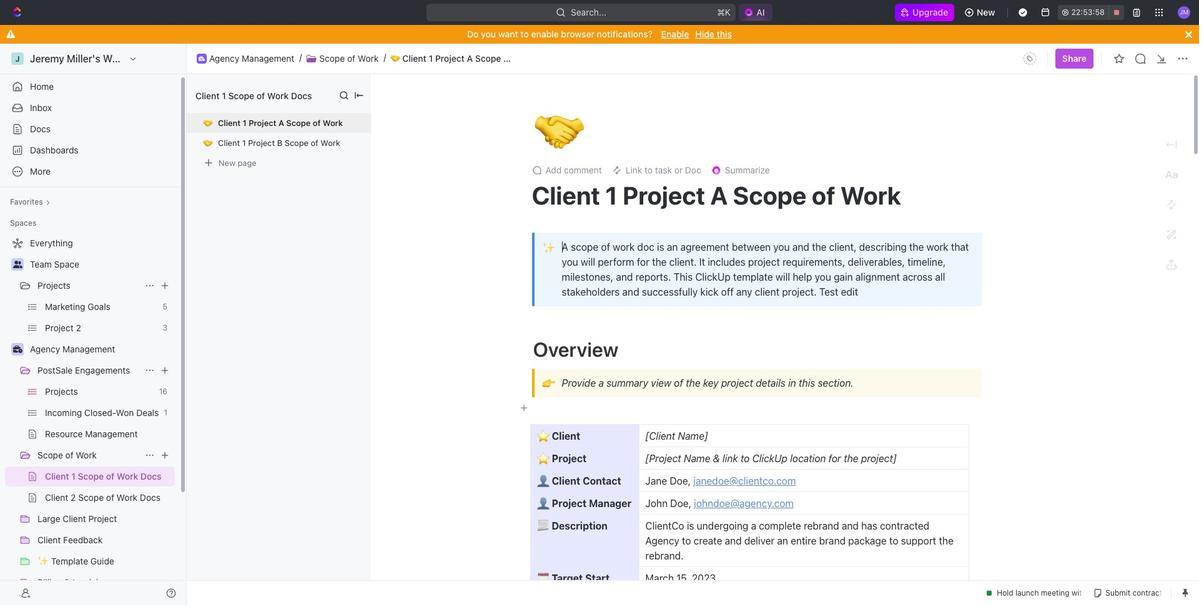 Task type: locate. For each thing, give the bounding box(es) containing it.
john doe, johndoe@agency.com
[[646, 499, 794, 510]]

0 horizontal spatial client 1 scope of work docs
[[45, 472, 162, 482]]

an down complete
[[777, 536, 788, 547]]

🤝
[[391, 53, 401, 63], [534, 100, 584, 159], [203, 118, 213, 128], [203, 138, 213, 148]]

client 1 scope of work docs up 🤝 client 1 project b scope of work
[[196, 90, 312, 101]]

management for agency management link associated with business time image
[[62, 344, 115, 355]]

view
[[651, 378, 672, 389]]

name]
[[678, 431, 708, 442]]

a right provide
[[599, 378, 604, 389]]

1 horizontal spatial is
[[687, 521, 694, 532]]

0 vertical spatial client 1 scope of work docs
[[196, 90, 312, 101]]

1 vertical spatial scope of work
[[37, 450, 97, 461]]

for right location
[[829, 454, 841, 465]]

overview
[[533, 338, 619, 362]]

[client name]
[[646, 431, 708, 442]]

add
[[546, 165, 562, 176]]

projects link up goals
[[37, 276, 140, 296]]

favorites button
[[5, 195, 55, 210]]

to right want
[[521, 29, 529, 39]]

1 horizontal spatial agency management link
[[209, 53, 294, 64]]

for
[[637, 257, 650, 268], [829, 454, 841, 465]]

a up deliver
[[751, 521, 757, 532]]

jeremy miller's workspace, , element
[[11, 52, 24, 65]]

jm button
[[1174, 2, 1194, 22]]

1 vertical spatial client 1 scope of work docs
[[45, 472, 162, 482]]

2 ⭐️ from the top
[[537, 454, 549, 465]]

0 vertical spatial scope of work
[[319, 53, 379, 63]]

0 horizontal spatial clickup
[[696, 272, 731, 283]]

0 horizontal spatial scope of work link
[[37, 446, 140, 466]]

🤝 client 1 project a scope of work
[[391, 53, 536, 63], [203, 118, 343, 128]]

scope of work
[[319, 53, 379, 63], [37, 450, 97, 461]]

agency management for agency management link corresponding to business time icon
[[209, 53, 294, 63]]

milestones,
[[562, 272, 614, 283]]

0 vertical spatial an
[[667, 242, 678, 253]]

2 for project
[[76, 323, 81, 334]]

is inside a scope of work doc is an agreement between you and the client, describing the work that you will perform for the client. it includes project requirements, deliverables, timeline, milestones, and reports. this clickup template will help you gain alignment across all stakeholders and successfully kick off any client project. test edit
[[657, 242, 665, 253]]

work
[[613, 242, 635, 253], [927, 242, 949, 253]]

new page
[[219, 158, 257, 168]]

you up test
[[815, 272, 831, 283]]

👤 for 👤 client contact
[[537, 476, 549, 487]]

1 vertical spatial doe,
[[670, 499, 692, 510]]

👤 down ⭐️ project
[[537, 476, 549, 487]]

tree containing everything
[[5, 234, 175, 606]]

2 up the "large client project"
[[71, 493, 76, 504]]

workspace
[[103, 53, 155, 64]]

1 vertical spatial 👤
[[537, 499, 549, 510]]

do you want to enable browser notifications? enable hide this
[[467, 29, 732, 39]]

🤝 client 1 project a scope of work up 🤝 client 1 project b scope of work
[[203, 118, 343, 128]]

clientco is undergoing a complete rebrand and has contracted agency to create and deliver an entire brand package to support the rebrand.
[[646, 521, 956, 562]]

provide a summary view of the key project details in this section.
[[562, 378, 854, 389]]

test
[[819, 287, 839, 298]]

for down "doc"
[[637, 257, 650, 268]]

1 horizontal spatial agency
[[209, 53, 239, 63]]

resource management
[[45, 429, 138, 440]]

for inside a scope of work doc is an agreement between you and the client, describing the work that you will perform for the client. it includes project requirements, deliverables, timeline, milestones, and reports. this clickup template will help you gain alignment across all stakeholders and successfully kick off any client project. test edit
[[637, 257, 650, 268]]

agency
[[209, 53, 239, 63], [30, 344, 60, 355], [646, 536, 680, 547]]

2 horizontal spatial agency
[[646, 536, 680, 547]]

agency management for agency management link associated with business time image
[[30, 344, 115, 355]]

🤝 inside 🤝 client 1 project b scope of work
[[203, 138, 213, 148]]

0 vertical spatial scope of work link
[[319, 53, 379, 64]]

1 horizontal spatial an
[[777, 536, 788, 547]]

the inside clientco is undergoing a complete rebrand and has contracted agency to create and deliver an entire brand package to support the rebrand.
[[939, 536, 954, 547]]

agency management link right business time icon
[[209, 53, 294, 64]]

1 vertical spatial this
[[799, 378, 815, 389]]

new for new page
[[219, 158, 235, 168]]

0 horizontal spatial agency
[[30, 344, 60, 355]]

project up template
[[748, 257, 780, 268]]

of inside 🤝 client 1 project b scope of work
[[311, 138, 318, 148]]

stakeholders
[[562, 287, 620, 298]]

business time image
[[199, 56, 205, 61]]

a inside a scope of work doc is an agreement between you and the client, describing the work that you will perform for the client. it includes project requirements, deliverables, timeline, milestones, and reports. this clickup template will help you gain alignment across all stakeholders and successfully kick off any client project. test edit
[[562, 242, 568, 253]]

1 vertical spatial agency
[[30, 344, 60, 355]]

off
[[721, 287, 734, 298]]

is up create
[[687, 521, 694, 532]]

& inside tree
[[64, 578, 70, 588]]

✨ left scope
[[542, 241, 555, 254]]

and
[[793, 242, 810, 253], [616, 272, 633, 283], [623, 287, 639, 298], [842, 521, 859, 532], [725, 536, 742, 547]]

client 1 scope of work docs up client 2 scope of work docs
[[45, 472, 162, 482]]

will
[[581, 257, 595, 268], [776, 272, 790, 283]]

2 👤 from the top
[[537, 499, 549, 510]]

1 vertical spatial ⭐️
[[537, 454, 549, 465]]

[project name & link to clickup location for the project]
[[646, 454, 897, 465]]

1 vertical spatial management
[[62, 344, 115, 355]]

1 vertical spatial scope of work link
[[37, 446, 140, 466]]

0 vertical spatial is
[[657, 242, 665, 253]]

0 vertical spatial management
[[242, 53, 294, 63]]

new left page
[[219, 158, 235, 168]]

1 horizontal spatial new
[[977, 7, 995, 17]]

jeremy
[[30, 53, 64, 64]]

0 vertical spatial doe,
[[670, 476, 691, 487]]

⭐️ down ⭐️ client on the left bottom of the page
[[537, 454, 549, 465]]

0 vertical spatial &
[[713, 454, 720, 465]]

agency up postsale
[[30, 344, 60, 355]]

doe,
[[670, 476, 691, 487], [670, 499, 692, 510]]

between
[[732, 242, 771, 253]]

clickup up kick
[[696, 272, 731, 283]]

1 vertical spatial a
[[751, 521, 757, 532]]

2 vertical spatial agency
[[646, 536, 680, 547]]

project
[[748, 257, 780, 268], [721, 378, 753, 389]]

0 vertical spatial will
[[581, 257, 595, 268]]

you right do
[[481, 29, 496, 39]]

includes
[[708, 257, 746, 268]]

0 vertical spatial projects
[[37, 280, 70, 291]]

agency management link up engagements
[[30, 340, 172, 360]]

you right between
[[774, 242, 790, 253]]

ai
[[757, 7, 765, 17]]

1 horizontal spatial a
[[751, 521, 757, 532]]

agency right business time icon
[[209, 53, 239, 63]]

0 horizontal spatial new
[[219, 158, 235, 168]]

scope
[[319, 53, 345, 63], [475, 53, 501, 63], [228, 90, 254, 101], [286, 118, 311, 128], [285, 138, 309, 148], [733, 181, 807, 210], [37, 450, 63, 461], [78, 472, 104, 482], [78, 493, 104, 504]]

👉
[[542, 377, 555, 390]]

billing
[[37, 578, 62, 588]]

✨
[[542, 241, 555, 254], [37, 557, 49, 567]]

team space
[[30, 259, 79, 270]]

1 inside 🤝 client 1 project b scope of work
[[242, 138, 246, 148]]

0 vertical spatial new
[[977, 7, 995, 17]]

1 vertical spatial ✨
[[37, 557, 49, 567]]

postsale engagements
[[37, 365, 130, 376]]

1 horizontal spatial scope of work link
[[319, 53, 379, 64]]

2 down marketing goals
[[76, 323, 81, 334]]

1 vertical spatial an
[[777, 536, 788, 547]]

projects up incoming at the left bottom of page
[[45, 387, 78, 397]]

1 horizontal spatial ✨
[[542, 241, 555, 254]]

docs up 🤝 client 1 project b scope of work
[[291, 90, 312, 101]]

0 vertical spatial a
[[599, 378, 604, 389]]

janedoe@clientco.com
[[694, 476, 796, 487]]

1 vertical spatial new
[[219, 158, 235, 168]]

deals
[[136, 408, 159, 419]]

project inside a scope of work doc is an agreement between you and the client, describing the work that you will perform for the client. it includes project requirements, deliverables, timeline, milestones, and reports. this clickup template will help you gain alignment across all stakeholders and successfully kick off any client project. test edit
[[748, 257, 780, 268]]

0 vertical spatial agency management
[[209, 53, 294, 63]]

0 vertical spatial ✨
[[542, 241, 555, 254]]

work up timeline,
[[927, 242, 949, 253]]

projects down 'team space'
[[37, 280, 70, 291]]

will left help
[[776, 272, 790, 283]]

closed-
[[84, 408, 116, 419]]

1 horizontal spatial will
[[776, 272, 790, 283]]

agency management link
[[209, 53, 294, 64], [30, 340, 172, 360]]

comment
[[564, 165, 602, 176]]

has
[[862, 521, 878, 532]]

tree
[[5, 234, 175, 606]]

new button
[[960, 2, 1003, 22]]

work up perform
[[613, 242, 635, 253]]

🤝 button for 🤝 client 1 project b scope of work
[[203, 138, 218, 148]]

1 vertical spatial &
[[64, 578, 70, 588]]

🤝 client 1 project a scope of work down do
[[391, 53, 536, 63]]

0 horizontal spatial for
[[637, 257, 650, 268]]

client
[[755, 287, 780, 298]]

management for agency management link corresponding to business time icon
[[242, 53, 294, 63]]

🤝 button for 🤝 client 1 project a scope of work
[[203, 118, 218, 128]]

provide
[[562, 378, 596, 389]]

0 vertical spatial 🤝 client 1 project a scope of work
[[391, 53, 536, 63]]

to right link
[[645, 165, 653, 176]]

0 horizontal spatial agency management link
[[30, 340, 172, 360]]

or
[[675, 165, 683, 176]]

1 ⭐️ from the top
[[537, 431, 549, 442]]

across
[[903, 272, 933, 283]]

👤 for 👤 project manager
[[537, 499, 549, 510]]

management inside "resource management" "link"
[[85, 429, 138, 440]]

package
[[849, 536, 887, 547]]

0 vertical spatial clickup
[[696, 272, 731, 283]]

1 horizontal spatial work
[[927, 242, 949, 253]]

an inside clientco is undergoing a complete rebrand and has contracted agency to create and deliver an entire brand package to support the rebrand.
[[777, 536, 788, 547]]

agency inside tree
[[30, 344, 60, 355]]

0 horizontal spatial an
[[667, 242, 678, 253]]

1 inside incoming closed-won deals 1
[[164, 409, 167, 418]]

0 horizontal spatial ✨
[[37, 557, 49, 567]]

& left 'link' in the bottom of the page
[[713, 454, 720, 465]]

undergoing
[[697, 521, 749, 532]]

0 horizontal spatial scope of work
[[37, 450, 97, 461]]

0 horizontal spatial this
[[717, 29, 732, 39]]

&
[[713, 454, 720, 465], [64, 578, 70, 588]]

✨ for ✨ template guide
[[37, 557, 49, 567]]

✨ template guide
[[37, 557, 114, 567]]

project inside large client project link
[[88, 514, 117, 525]]

client 1 scope of work docs
[[196, 90, 312, 101], [45, 472, 162, 482]]

1 vertical spatial is
[[687, 521, 694, 532]]

template
[[733, 272, 773, 283]]

a
[[599, 378, 604, 389], [751, 521, 757, 532]]

jm
[[1180, 8, 1189, 16]]

0 horizontal spatial work
[[613, 242, 635, 253]]

projects link
[[37, 276, 140, 296], [45, 382, 154, 402]]

and left has
[[842, 521, 859, 532]]

business time image
[[13, 346, 22, 354]]

postsale
[[37, 365, 73, 376]]

the right support
[[939, 536, 954, 547]]

scope of work link
[[319, 53, 379, 64], [37, 446, 140, 466]]

inbox link
[[5, 98, 175, 118]]

will up milestones,
[[581, 257, 595, 268]]

project
[[435, 53, 465, 63], [249, 118, 276, 128], [248, 138, 275, 148], [623, 181, 705, 210], [45, 323, 74, 334], [552, 454, 587, 465], [552, 499, 587, 510], [88, 514, 117, 525]]

1 vertical spatial for
[[829, 454, 841, 465]]

doc
[[685, 165, 701, 176]]

1 horizontal spatial &
[[713, 454, 720, 465]]

this right in
[[799, 378, 815, 389]]

of inside a scope of work doc is an agreement between you and the client, describing the work that you will perform for the client. it includes project requirements, deliverables, timeline, milestones, and reports. this clickup template will help you gain alignment across all stakeholders and successfully kick off any client project. test edit
[[601, 242, 610, 253]]

✨ up billing
[[37, 557, 49, 567]]

projects link up closed-
[[45, 382, 154, 402]]

entire
[[791, 536, 817, 547]]

1 vertical spatial 2
[[71, 493, 76, 504]]

johndoe@agency.com link
[[694, 499, 794, 510]]

describing
[[859, 242, 907, 253]]

doe, right john
[[670, 499, 692, 510]]

0 horizontal spatial a
[[599, 378, 604, 389]]

to right 'link' in the bottom of the page
[[741, 454, 750, 465]]

work inside 🤝 client 1 project b scope of work
[[321, 138, 340, 148]]

dropdown menu image
[[1020, 49, 1040, 69]]

agency management right business time icon
[[209, 53, 294, 63]]

0 vertical spatial for
[[637, 257, 650, 268]]

1 vertical spatial clickup
[[753, 454, 788, 465]]

1 👤 from the top
[[537, 476, 549, 487]]

jane doe, janedoe@clientco.com
[[646, 476, 796, 487]]

this right hide
[[717, 29, 732, 39]]

name
[[684, 454, 711, 465]]

agency for agency management link corresponding to business time icon
[[209, 53, 239, 63]]

✨ for ✨
[[542, 241, 555, 254]]

⭐️ client
[[537, 431, 581, 442]]

0 vertical spatial project
[[748, 257, 780, 268]]

1 inside 🤝 client 1 project a scope of work
[[243, 118, 247, 128]]

is right "doc"
[[657, 242, 665, 253]]

0 horizontal spatial agency management
[[30, 344, 115, 355]]

work
[[358, 53, 379, 63], [514, 53, 536, 63], [267, 90, 289, 101], [323, 118, 343, 128], [321, 138, 340, 148], [841, 181, 901, 210], [76, 450, 97, 461], [117, 472, 138, 482], [117, 493, 138, 504]]

1 horizontal spatial agency management
[[209, 53, 294, 63]]

⌘k
[[717, 7, 731, 17]]

1 horizontal spatial scope of work
[[319, 53, 379, 63]]

1 vertical spatial 🤝 client 1 project a scope of work
[[203, 118, 343, 128]]

👤 up 📃
[[537, 499, 549, 510]]

0 vertical spatial 👤
[[537, 476, 549, 487]]

1 vertical spatial will
[[776, 272, 790, 283]]

agency management down project 2
[[30, 344, 115, 355]]

new right the upgrade
[[977, 7, 995, 17]]

rebrand.
[[646, 551, 684, 562]]

0 horizontal spatial is
[[657, 242, 665, 253]]

0 vertical spatial 2
[[76, 323, 81, 334]]

agency management inside tree
[[30, 344, 115, 355]]

0 vertical spatial ⭐️
[[537, 431, 549, 442]]

key
[[703, 378, 719, 389]]

doe, right jane
[[670, 476, 691, 487]]

an
[[667, 242, 678, 253], [777, 536, 788, 547]]

0 horizontal spatial &
[[64, 578, 70, 588]]

an up client. at the right of page
[[667, 242, 678, 253]]

clickup up janedoe@clientco.com link
[[753, 454, 788, 465]]

work inside client 1 scope of work docs link
[[117, 472, 138, 482]]

2 vertical spatial management
[[85, 429, 138, 440]]

& right billing
[[64, 578, 70, 588]]

0 vertical spatial agency management link
[[209, 53, 294, 64]]

link to task or doc
[[626, 165, 701, 176]]

new inside button
[[977, 7, 995, 17]]

1 vertical spatial agency management
[[30, 344, 115, 355]]

to inside the link to task or doc dropdown button
[[645, 165, 653, 176]]

a left scope
[[562, 242, 568, 253]]

project right key at the right of the page
[[721, 378, 753, 389]]

✨ inside tree
[[37, 557, 49, 567]]

1
[[429, 53, 433, 63], [222, 90, 226, 101], [243, 118, 247, 128], [242, 138, 246, 148], [606, 181, 618, 210], [164, 409, 167, 418], [71, 472, 75, 482]]

agency up "rebrand."
[[646, 536, 680, 547]]

0 vertical spatial agency
[[209, 53, 239, 63]]

rebrand
[[804, 521, 839, 532]]

client,
[[829, 242, 857, 253]]

⭐️ up ⭐️ project
[[537, 431, 549, 442]]

client.
[[669, 257, 697, 268]]

1 vertical spatial agency management link
[[30, 340, 172, 360]]

work inside client 2 scope of work docs link
[[117, 493, 138, 504]]



Task type: vqa. For each thing, say whether or not it's contained in the screenshot.


Task type: describe. For each thing, give the bounding box(es) containing it.
and down reports.
[[623, 287, 639, 298]]

22:53:58
[[1072, 7, 1105, 17]]

client 2 scope of work docs link
[[45, 489, 172, 509]]

incoming
[[45, 408, 82, 419]]

0 vertical spatial this
[[717, 29, 732, 39]]

this
[[674, 272, 693, 283]]

the left project]
[[844, 454, 859, 465]]

an inside a scope of work doc is an agreement between you and the client, describing the work that you will perform for the client. it includes project requirements, deliverables, timeline, milestones, and reports. this clickup template will help you gain alignment across all stakeholders and successfully kick off any client project. test edit
[[667, 242, 678, 253]]

team space link
[[30, 255, 172, 275]]

template
[[51, 557, 88, 567]]

client 1 scope of work docs link
[[45, 467, 172, 487]]

1 horizontal spatial for
[[829, 454, 841, 465]]

summarize button
[[706, 162, 775, 179]]

feedback
[[63, 535, 103, 546]]

the up the requirements,
[[812, 242, 827, 253]]

jeremy miller's workspace
[[30, 53, 155, 64]]

and down undergoing
[[725, 536, 742, 547]]

agency management link for business time image
[[30, 340, 172, 360]]

project 2 link
[[45, 319, 158, 339]]

details
[[756, 378, 786, 389]]

location
[[790, 454, 826, 465]]

target
[[552, 573, 583, 585]]

1 horizontal spatial this
[[799, 378, 815, 389]]

dashboards
[[30, 145, 78, 156]]

timeline,
[[908, 257, 946, 268]]

inbox
[[30, 102, 52, 113]]

docs link
[[5, 119, 175, 139]]

link
[[626, 165, 642, 176]]

the left key at the right of the page
[[686, 378, 701, 389]]

incoming closed-won deals 1
[[45, 408, 167, 419]]

description
[[552, 521, 608, 532]]

alignment
[[856, 272, 900, 283]]

marketing goals link
[[45, 297, 158, 317]]

perform
[[598, 257, 634, 268]]

deliver
[[745, 536, 775, 547]]

ai button
[[739, 4, 773, 21]]

3
[[163, 324, 167, 333]]

doe, for john
[[670, 499, 692, 510]]

1 vertical spatial project
[[721, 378, 753, 389]]

share
[[1063, 53, 1087, 64]]

project inside project 2 link
[[45, 323, 74, 334]]

edit
[[841, 287, 858, 298]]

marketing
[[45, 302, 85, 312]]

new for new
[[977, 7, 995, 17]]

everything
[[30, 238, 73, 249]]

deliverables,
[[848, 257, 905, 268]]

docs down 'inbox'
[[30, 124, 51, 134]]

brand
[[819, 536, 846, 547]]

complete
[[759, 521, 801, 532]]

you down scope
[[562, 257, 578, 268]]

doe, for jane
[[670, 476, 691, 487]]

sidebar navigation
[[0, 44, 189, 606]]

john
[[646, 499, 668, 510]]

reports.
[[636, 272, 671, 283]]

dashboards link
[[5, 141, 175, 161]]

more button
[[5, 162, 175, 182]]

⭐️ for ⭐️ client
[[537, 431, 549, 442]]

help
[[793, 272, 812, 283]]

docs up client 2 scope of work docs link
[[140, 472, 162, 482]]

⭐️ for ⭐️ project
[[537, 454, 549, 465]]

📃 description
[[537, 521, 608, 532]]

search...
[[571, 7, 607, 17]]

miller's
[[67, 53, 100, 64]]

the up timeline,
[[910, 242, 924, 253]]

22:53:58 button
[[1059, 5, 1124, 20]]

successfully
[[642, 287, 698, 298]]

docs down client 1 scope of work docs link on the bottom
[[140, 493, 161, 504]]

clientco
[[646, 521, 684, 532]]

📃
[[537, 521, 549, 532]]

a inside clientco is undergoing a complete rebrand and has contracted agency to create and deliver an entire brand package to support the rebrand.
[[751, 521, 757, 532]]

doc
[[638, 242, 655, 253]]

1 vertical spatial projects
[[45, 387, 78, 397]]

scope of work inside tree
[[37, 450, 97, 461]]

enable
[[531, 29, 559, 39]]

link to task or doc button
[[607, 162, 706, 179]]

create
[[694, 536, 722, 547]]

and up the requirements,
[[793, 242, 810, 253]]

manager
[[589, 499, 632, 510]]

to left create
[[682, 536, 691, 547]]

agency for agency management link associated with business time image
[[30, 344, 60, 355]]

1 vertical spatial projects link
[[45, 382, 154, 402]]

1 horizontal spatial 🤝 client 1 project a scope of work
[[391, 53, 536, 63]]

link
[[723, 454, 738, 465]]

project.
[[782, 287, 817, 298]]

a down summarize dropdown button
[[710, 181, 728, 210]]

5
[[163, 302, 167, 312]]

2 for client
[[71, 493, 76, 504]]

gain
[[834, 272, 853, 283]]

won
[[116, 408, 134, 419]]

scope
[[571, 242, 599, 253]]

and down perform
[[616, 272, 633, 283]]

1 horizontal spatial client 1 scope of work docs
[[196, 90, 312, 101]]

team
[[30, 259, 52, 270]]

want
[[498, 29, 518, 39]]

management for "resource management" "link"
[[85, 429, 138, 440]]

tree inside sidebar navigation
[[5, 234, 175, 606]]

johndoe@agency.com
[[694, 499, 794, 510]]

project inside 🤝 client 1 project b scope of work
[[248, 138, 275, 148]]

0 horizontal spatial 🤝 client 1 project a scope of work
[[203, 118, 343, 128]]

⭐️ project
[[537, 454, 587, 465]]

billing & invoicing
[[37, 578, 108, 588]]

user group image
[[13, 261, 22, 269]]

to down contracted
[[890, 536, 899, 547]]

agency inside clientco is undergoing a complete rebrand and has contracted agency to create and deliver an entire brand package to support the rebrand.
[[646, 536, 680, 547]]

1 work from the left
[[613, 242, 635, 253]]

[client
[[646, 431, 675, 442]]

start
[[585, 573, 610, 585]]

in
[[788, 378, 796, 389]]

upgrade
[[913, 7, 948, 17]]

everything link
[[5, 234, 172, 254]]

1 horizontal spatial clickup
[[753, 454, 788, 465]]

a down do
[[467, 53, 473, 63]]

is inside clientco is undergoing a complete rebrand and has contracted agency to create and deliver an entire brand package to support the rebrand.
[[687, 521, 694, 532]]

client 1 scope of work docs inside tree
[[45, 472, 162, 482]]

jane
[[646, 476, 667, 487]]

0 horizontal spatial will
[[581, 257, 595, 268]]

page
[[238, 158, 257, 168]]

hide
[[695, 29, 715, 39]]

15,
[[677, 573, 690, 585]]

clickup inside a scope of work doc is an agreement between you and the client, describing the work that you will perform for the client. it includes project requirements, deliverables, timeline, milestones, and reports. this clickup template will help you gain alignment across all stakeholders and successfully kick off any client project. test edit
[[696, 272, 731, 283]]

agency management link for business time icon
[[209, 53, 294, 64]]

[project
[[646, 454, 681, 465]]

notifications?
[[597, 29, 653, 39]]

0 vertical spatial projects link
[[37, 276, 140, 296]]

client inside 🤝 client 1 project b scope of work
[[218, 138, 240, 148]]

client 2 scope of work docs
[[45, 493, 161, 504]]

large client project link
[[37, 510, 172, 530]]

🗓️
[[537, 573, 549, 585]]

section.
[[818, 378, 854, 389]]

2 work from the left
[[927, 242, 949, 253]]

all
[[935, 272, 945, 283]]

invoicing
[[73, 578, 108, 588]]

upgrade link
[[895, 4, 955, 21]]

a up b
[[279, 118, 284, 128]]

scope inside 🤝 client 1 project b scope of work
[[285, 138, 309, 148]]

summary
[[607, 378, 648, 389]]

the up reports.
[[652, 257, 667, 268]]



